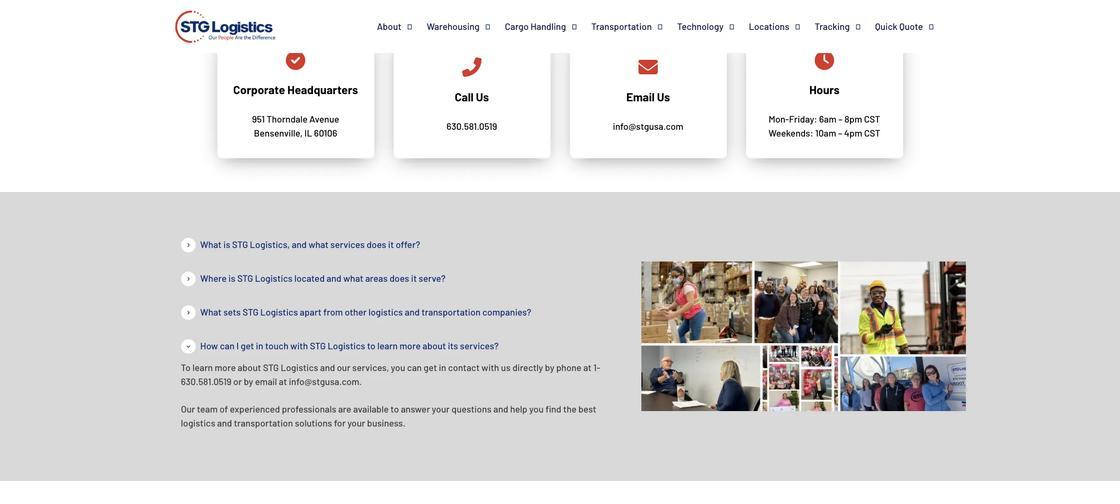 Task type: describe. For each thing, give the bounding box(es) containing it.
email
[[627, 90, 655, 104]]

6am
[[820, 114, 837, 125]]

warehousing
[[427, 21, 480, 32]]

i
[[237, 341, 239, 352]]

stg inside "to learn more about stg logistics and our services, you can get in contact with us directly by phone at 1- 630.581.0519 or by email at info@stgusa.com."
[[263, 362, 279, 373]]

is for where
[[229, 273, 235, 284]]

and down of
[[217, 418, 232, 429]]

tab list containing what is stg logistics, and what services does it offer?
[[174, 231, 612, 443]]

il
[[305, 128, 312, 139]]

quote
[[900, 21, 923, 32]]

our team of experienced professionals are available to answer your questions and help you find the best logistics and transportation solutions for your business.
[[181, 404, 597, 429]]

business.
[[367, 418, 406, 429]]

the
[[563, 404, 577, 415]]

0 horizontal spatial at
[[279, 376, 287, 387]]

how
[[200, 341, 218, 352]]

more inside "to learn more about stg logistics and our services, you can get in contact with us directly by phone at 1- 630.581.0519 or by email at info@stgusa.com."
[[215, 362, 236, 373]]

careers image
[[641, 262, 966, 412]]

warehousing link
[[427, 21, 505, 32]]

0 vertical spatial does
[[367, 239, 386, 250]]

from
[[323, 307, 343, 318]]

0 horizontal spatial to
[[367, 341, 376, 352]]

what for what is stg logistics, and what services does it offer?
[[200, 239, 222, 250]]

stg for what sets stg logistics apart from other logistics and transportation companies?
[[243, 307, 259, 318]]

and right logistics,
[[292, 239, 307, 250]]

info​@stgusa.com link
[[613, 121, 684, 132]]

sets
[[223, 307, 241, 318]]

where
[[200, 273, 227, 284]]

available
[[353, 404, 389, 415]]

about inside "to learn more about stg logistics and our services, you can get in contact with us directly by phone at 1- 630.581.0519 or by email at info@stgusa.com."
[[238, 362, 261, 373]]

0 vertical spatial logistics
[[369, 307, 403, 318]]

60106
[[314, 128, 337, 139]]

stg for where is stg logistics located and what areas does it serve?
[[237, 273, 253, 284]]

answer
[[401, 404, 430, 415]]

our
[[337, 362, 351, 373]]

of
[[220, 404, 228, 415]]

or
[[233, 376, 242, 387]]

1 horizontal spatial your
[[432, 404, 450, 415]]

us for call us
[[476, 90, 489, 104]]

cargo handling
[[505, 21, 566, 32]]

thorndale
[[267, 114, 308, 125]]

with inside "to learn more about stg logistics and our services, you can get in contact with us directly by phone at 1- 630.581.0519 or by email at info@stgusa.com."
[[482, 362, 499, 373]]

logistics down logistics,
[[255, 273, 293, 284]]

to learn more about stg logistics and our services, you can get in contact with us directly by phone at 1- 630.581.0519 or by email at info@stgusa.com.
[[181, 362, 601, 387]]

for
[[334, 418, 346, 429]]

us for email us
[[657, 90, 670, 104]]

0 horizontal spatial by
[[244, 376, 253, 387]]

tab containing how can i get in touch with stg logistics to learn more about its services?
[[174, 332, 612, 438]]

other
[[345, 307, 367, 318]]

technology link
[[677, 21, 749, 32]]

located
[[294, 273, 325, 284]]

offer?
[[396, 239, 420, 250]]

and right located
[[327, 273, 342, 284]]

help
[[510, 404, 528, 415]]

apart
[[300, 307, 322, 318]]

about
[[377, 21, 402, 32]]

what is stg logistics, and what services does it offer?
[[200, 239, 420, 250]]

1 vertical spatial does
[[390, 273, 409, 284]]

contact
[[448, 362, 480, 373]]

quick quote
[[875, 21, 923, 32]]

1-
[[594, 362, 601, 373]]

locations
[[749, 21, 790, 32]]

call us
[[455, 90, 489, 104]]

transportation inside our team of experienced professionals are available to answer your questions and help you find the best logistics and transportation solutions for your business.
[[234, 418, 293, 429]]

8pm
[[845, 114, 863, 125]]

where is stg logistics located and what areas does it serve?
[[200, 273, 446, 284]]

you inside "to learn more about stg logistics and our services, you can get in contact with us directly by phone at 1- 630.581.0519 or by email at info@stgusa.com."
[[391, 362, 405, 373]]

transportation
[[592, 21, 652, 32]]

corporate headquarters
[[233, 83, 358, 97]]

quick quote link
[[875, 21, 949, 32]]

0 horizontal spatial what
[[309, 239, 329, 250]]

info@stgusa.com.
[[289, 376, 362, 387]]

1 horizontal spatial by
[[545, 362, 555, 373]]

learn inside "to learn more about stg logistics and our services, you can get in contact with us directly by phone at 1- 630.581.0519 or by email at info@stgusa.com."
[[193, 362, 213, 373]]

630.581.0519 inside "to learn more about stg logistics and our services, you can get in contact with us directly by phone at 1- 630.581.0519 or by email at info@stgusa.com."
[[181, 376, 232, 387]]

and inside "to learn more about stg logistics and our services, you can get in contact with us directly by phone at 1- 630.581.0519 or by email at info@stgusa.com."
[[320, 362, 335, 373]]

info​@stgusa.com
[[613, 121, 684, 132]]

headquarters
[[288, 83, 358, 97]]

our
[[181, 404, 195, 415]]

0 horizontal spatial in
[[256, 341, 263, 352]]

1 horizontal spatial 630.581.0519
[[447, 121, 497, 132]]

handling
[[531, 21, 566, 32]]

stg for what is stg logistics, and what services does it offer?
[[232, 239, 248, 250]]

what sets stg logistics apart from other logistics and transportation companies?
[[200, 307, 531, 318]]

0 vertical spatial more
[[400, 341, 421, 352]]

hours
[[810, 83, 840, 97]]

mon-friday: 6am – 8pm cst weekends: 10am – 4pm cst
[[769, 114, 881, 139]]

and left help
[[494, 404, 509, 415]]

professionals
[[282, 404, 336, 415]]

to inside our team of experienced professionals are available to answer your questions and help you find the best logistics and transportation solutions for your business.
[[391, 404, 399, 415]]



Task type: vqa. For each thing, say whether or not it's contained in the screenshot.
pending
no



Task type: locate. For each thing, give the bounding box(es) containing it.
about up or
[[238, 362, 261, 373]]

stg up email
[[263, 362, 279, 373]]

1 horizontal spatial about
[[423, 341, 446, 352]]

us
[[476, 90, 489, 104], [657, 90, 670, 104]]

to up services, on the bottom left of page
[[367, 341, 376, 352]]

0 horizontal spatial you
[[391, 362, 405, 373]]

logistics inside our team of experienced professionals are available to answer your questions and help you find the best logistics and transportation solutions for your business.
[[181, 418, 215, 429]]

you right services, on the bottom left of page
[[391, 362, 405, 373]]

stg left logistics,
[[232, 239, 248, 250]]

1 vertical spatial it
[[411, 273, 417, 284]]

1 vertical spatial what
[[200, 307, 222, 318]]

4pm
[[845, 128, 863, 139]]

serve?
[[419, 273, 446, 284]]

0 horizontal spatial about
[[238, 362, 261, 373]]

2 – from the top
[[838, 128, 843, 139]]

1 horizontal spatial transportation
[[422, 307, 481, 318]]

0 vertical spatial what
[[309, 239, 329, 250]]

0 horizontal spatial transportation
[[234, 418, 293, 429]]

does right areas
[[390, 273, 409, 284]]

it
[[388, 239, 394, 250], [411, 273, 417, 284]]

630.581.0519
[[447, 121, 497, 132], [181, 376, 232, 387]]

find
[[546, 404, 562, 415]]

1 what from the top
[[200, 239, 222, 250]]

0 horizontal spatial your
[[348, 418, 365, 429]]

with
[[290, 341, 308, 352], [482, 362, 499, 373]]

in left touch
[[256, 341, 263, 352]]

about
[[423, 341, 446, 352], [238, 362, 261, 373]]

best
[[579, 404, 597, 415]]

is
[[223, 239, 230, 250], [229, 273, 235, 284]]

1 horizontal spatial what
[[343, 273, 364, 284]]

you
[[391, 362, 405, 373], [530, 404, 544, 415]]

touch
[[265, 341, 289, 352]]

tracking link
[[815, 21, 875, 32]]

about left its
[[423, 341, 446, 352]]

and up info@stgusa.com. on the left bottom of page
[[320, 362, 335, 373]]

– right 6am at the right top of the page
[[839, 114, 843, 125]]

by
[[545, 362, 555, 373], [244, 376, 253, 387]]

stg right the sets
[[243, 307, 259, 318]]

1 vertical spatial your
[[348, 418, 365, 429]]

logistics up our
[[328, 341, 365, 352]]

1 horizontal spatial learn
[[378, 341, 398, 352]]

logistics up info@stgusa.com. on the left bottom of page
[[281, 362, 318, 373]]

can up "answer"
[[407, 362, 422, 373]]

services
[[331, 239, 365, 250]]

is up where
[[223, 239, 230, 250]]

tab
[[174, 332, 612, 438]]

call
[[455, 90, 474, 104]]

companies?
[[483, 307, 531, 318]]

email us
[[627, 90, 670, 104]]

get inside "to learn more about stg logistics and our services, you can get in contact with us directly by phone at 1- 630.581.0519 or by email at info@stgusa.com."
[[424, 362, 437, 373]]

friday:
[[789, 114, 818, 125]]

1 vertical spatial what
[[343, 273, 364, 284]]

0 vertical spatial learn
[[378, 341, 398, 352]]

cst
[[864, 114, 881, 125], [865, 128, 881, 139]]

and down serve?
[[405, 307, 420, 318]]

1 vertical spatial logistics
[[181, 418, 215, 429]]

can inside "to learn more about stg logistics and our services, you can get in contact with us directly by phone at 1- 630.581.0519 or by email at info@stgusa.com."
[[407, 362, 422, 373]]

your right for
[[348, 418, 365, 429]]

team
[[197, 404, 218, 415]]

630.581.0519 down call us
[[447, 121, 497, 132]]

cargo handling link
[[505, 21, 592, 32]]

get left contact
[[424, 362, 437, 373]]

does
[[367, 239, 386, 250], [390, 273, 409, 284]]

bensenville,
[[254, 128, 303, 139]]

phone
[[556, 362, 582, 373]]

tracking
[[815, 21, 850, 32]]

logistics
[[369, 307, 403, 318], [181, 418, 215, 429]]

cst right 8pm
[[864, 114, 881, 125]]

cargo
[[505, 21, 529, 32]]

1 vertical spatial get
[[424, 362, 437, 373]]

1 horizontal spatial does
[[390, 273, 409, 284]]

at left 1-
[[584, 362, 592, 373]]

at right email
[[279, 376, 287, 387]]

what for what sets stg logistics apart from other logistics and transportation companies?
[[200, 307, 222, 318]]

tab list
[[174, 231, 612, 443]]

to
[[181, 362, 191, 373]]

it left serve?
[[411, 273, 417, 284]]

in left contact
[[439, 362, 446, 373]]

stg right where
[[237, 273, 253, 284]]

1 vertical spatial can
[[407, 362, 422, 373]]

0 vertical spatial your
[[432, 404, 450, 415]]

0 horizontal spatial does
[[367, 239, 386, 250]]

0 horizontal spatial more
[[215, 362, 236, 373]]

0 vertical spatial you
[[391, 362, 405, 373]]

0 vertical spatial transportation
[[422, 307, 481, 318]]

stg
[[232, 239, 248, 250], [237, 273, 253, 284], [243, 307, 259, 318], [310, 341, 326, 352], [263, 362, 279, 373]]

0 vertical spatial with
[[290, 341, 308, 352]]

it left offer?
[[388, 239, 394, 250]]

1 vertical spatial at
[[279, 376, 287, 387]]

1 us from the left
[[476, 90, 489, 104]]

0 horizontal spatial it
[[388, 239, 394, 250]]

by left phone
[[545, 362, 555, 373]]

directly
[[513, 362, 543, 373]]

what left services
[[309, 239, 329, 250]]

1 horizontal spatial to
[[391, 404, 399, 415]]

does right services
[[367, 239, 386, 250]]

1 horizontal spatial us
[[657, 90, 670, 104]]

1 vertical spatial in
[[439, 362, 446, 373]]

cst right '4pm'
[[865, 128, 881, 139]]

in
[[256, 341, 263, 352], [439, 362, 446, 373]]

learn
[[378, 341, 398, 352], [193, 362, 213, 373]]

about link
[[377, 21, 427, 32]]

951 thorndale avenue bensenville, il 60106
[[252, 114, 339, 139]]

1 horizontal spatial more
[[400, 341, 421, 352]]

learn right to
[[193, 362, 213, 373]]

get right i
[[241, 341, 254, 352]]

is for what
[[223, 239, 230, 250]]

0 horizontal spatial with
[[290, 341, 308, 352]]

0 vertical spatial by
[[545, 362, 555, 373]]

get
[[241, 341, 254, 352], [424, 362, 437, 373]]

0 horizontal spatial get
[[241, 341, 254, 352]]

learn up services, on the bottom left of page
[[378, 341, 398, 352]]

0 vertical spatial 630.581.0519
[[447, 121, 497, 132]]

by right or
[[244, 376, 253, 387]]

0 vertical spatial cst
[[864, 114, 881, 125]]

more
[[400, 341, 421, 352], [215, 362, 236, 373]]

transportation down experienced
[[234, 418, 293, 429]]

0 vertical spatial in
[[256, 341, 263, 352]]

to up "business."
[[391, 404, 399, 415]]

1 horizontal spatial logistics
[[369, 307, 403, 318]]

1 vertical spatial by
[[244, 376, 253, 387]]

– left '4pm'
[[838, 128, 843, 139]]

experienced
[[230, 404, 280, 415]]

logistics right the other
[[369, 307, 403, 318]]

can
[[220, 341, 235, 352], [407, 362, 422, 373]]

and
[[292, 239, 307, 250], [327, 273, 342, 284], [405, 307, 420, 318], [320, 362, 335, 373], [494, 404, 509, 415], [217, 418, 232, 429]]

0 vertical spatial about
[[423, 341, 446, 352]]

email
[[255, 376, 277, 387]]

mon-
[[769, 114, 789, 125]]

0 vertical spatial what
[[200, 239, 222, 250]]

transportation up its
[[422, 307, 481, 318]]

0 horizontal spatial can
[[220, 341, 235, 352]]

with right touch
[[290, 341, 308, 352]]

0 vertical spatial is
[[223, 239, 230, 250]]

locations link
[[749, 21, 815, 32]]

quick
[[875, 21, 898, 32]]

what up where
[[200, 239, 222, 250]]

at
[[584, 362, 592, 373], [279, 376, 287, 387]]

0 vertical spatial –
[[839, 114, 843, 125]]

its
[[448, 341, 458, 352]]

0 vertical spatial it
[[388, 239, 394, 250]]

10am
[[816, 128, 837, 139]]

1 horizontal spatial with
[[482, 362, 499, 373]]

what left areas
[[343, 273, 364, 284]]

0 horizontal spatial 630.581.0519
[[181, 376, 232, 387]]

1 vertical spatial cst
[[865, 128, 881, 139]]

avenue
[[310, 114, 339, 125]]

questions
[[452, 404, 492, 415]]

0 horizontal spatial learn
[[193, 362, 213, 373]]

transportation link
[[592, 21, 677, 32]]

areas
[[365, 273, 388, 284]]

1 horizontal spatial it
[[411, 273, 417, 284]]

1 vertical spatial transportation
[[234, 418, 293, 429]]

1 vertical spatial more
[[215, 362, 236, 373]]

with left us at left bottom
[[482, 362, 499, 373]]

stg usa image
[[172, 0, 279, 57]]

you inside our team of experienced professionals are available to answer your questions and help you find the best logistics and transportation solutions for your business.
[[530, 404, 544, 415]]

what
[[200, 239, 222, 250], [200, 307, 222, 318]]

how can i get in touch with stg logistics to learn more about its services?
[[200, 341, 499, 352]]

1 – from the top
[[839, 114, 843, 125]]

us right email
[[657, 90, 670, 104]]

us right the call
[[476, 90, 489, 104]]

more up "to learn more about stg logistics and our services, you can get in contact with us directly by phone at 1- 630.581.0519 or by email at info@stgusa.com."
[[400, 341, 421, 352]]

1 horizontal spatial at
[[584, 362, 592, 373]]

1 vertical spatial is
[[229, 273, 235, 284]]

0 horizontal spatial us
[[476, 90, 489, 104]]

services,
[[352, 362, 389, 373]]

stg down apart
[[310, 341, 326, 352]]

2 us from the left
[[657, 90, 670, 104]]

weekends:
[[769, 128, 814, 139]]

transportation
[[422, 307, 481, 318], [234, 418, 293, 429]]

logistics
[[255, 273, 293, 284], [260, 307, 298, 318], [328, 341, 365, 352], [281, 362, 318, 373]]

logistics left apart
[[260, 307, 298, 318]]

0 vertical spatial get
[[241, 341, 254, 352]]

what left the sets
[[200, 307, 222, 318]]

2 what from the top
[[200, 307, 222, 318]]

more up or
[[215, 362, 236, 373]]

technology
[[677, 21, 724, 32]]

0 vertical spatial can
[[220, 341, 235, 352]]

951
[[252, 114, 265, 125]]

in inside "to learn more about stg logistics and our services, you can get in contact with us directly by phone at 1- 630.581.0519 or by email at info@stgusa.com."
[[439, 362, 446, 373]]

services?
[[460, 341, 499, 352]]

1 vertical spatial you
[[530, 404, 544, 415]]

corporate
[[233, 83, 285, 97]]

1 vertical spatial with
[[482, 362, 499, 373]]

you left find
[[530, 404, 544, 415]]

1 horizontal spatial you
[[530, 404, 544, 415]]

0 vertical spatial to
[[367, 341, 376, 352]]

1 vertical spatial –
[[838, 128, 843, 139]]

1 horizontal spatial get
[[424, 362, 437, 373]]

1 vertical spatial 630.581.0519
[[181, 376, 232, 387]]

1 horizontal spatial in
[[439, 362, 446, 373]]

1 vertical spatial to
[[391, 404, 399, 415]]

are
[[338, 404, 351, 415]]

1 vertical spatial about
[[238, 362, 261, 373]]

630.581.0519 down to
[[181, 376, 232, 387]]

logistics,
[[250, 239, 290, 250]]

1 vertical spatial learn
[[193, 362, 213, 373]]

solutions
[[295, 418, 332, 429]]

logistics inside "to learn more about stg logistics and our services, you can get in contact with us directly by phone at 1- 630.581.0519 or by email at info@stgusa.com."
[[281, 362, 318, 373]]

can left i
[[220, 341, 235, 352]]

0 horizontal spatial logistics
[[181, 418, 215, 429]]

your right "answer"
[[432, 404, 450, 415]]

logistics down the team on the bottom
[[181, 418, 215, 429]]

us
[[501, 362, 511, 373]]

1 horizontal spatial can
[[407, 362, 422, 373]]

0 vertical spatial at
[[584, 362, 592, 373]]

is right where
[[229, 273, 235, 284]]



